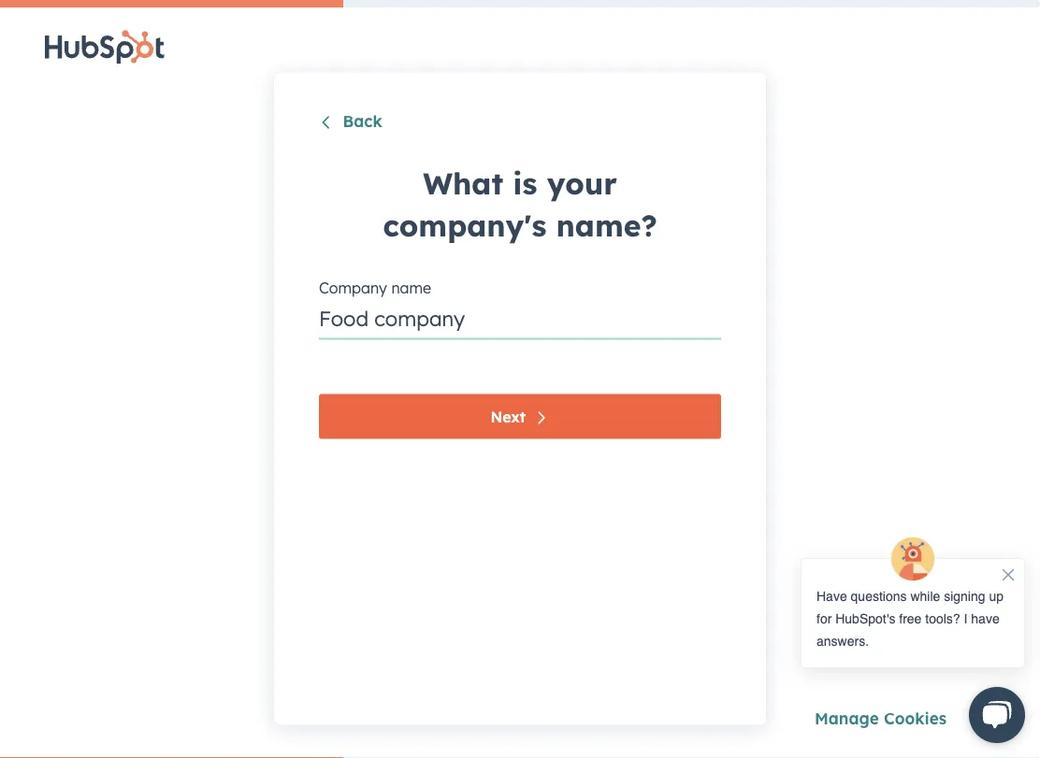 Task type: locate. For each thing, give the bounding box(es) containing it.
is
[[513, 165, 537, 202]]

what is your company's name?
[[383, 165, 657, 244]]

back
[[343, 111, 383, 131]]

name?
[[556, 207, 657, 244]]

back button
[[319, 111, 383, 134]]

name
[[391, 278, 431, 297]]

manage cookies
[[815, 709, 947, 729]]

company
[[319, 278, 387, 297]]

next
[[491, 408, 526, 426]]

company name
[[319, 278, 431, 297]]



Task type: describe. For each thing, give the bounding box(es) containing it.
next button
[[319, 394, 721, 439]]

hubspot image
[[45, 30, 165, 64]]

Company name text field
[[319, 303, 721, 340]]

what
[[423, 165, 504, 202]]

cookies
[[884, 709, 947, 729]]

company's
[[383, 207, 547, 244]]

manage cookies link
[[815, 709, 947, 729]]

chat widget region
[[782, 536, 1040, 759]]

your
[[547, 165, 617, 202]]

step 3 of 8 progress bar
[[0, 0, 343, 7]]

manage
[[815, 709, 879, 729]]



Task type: vqa. For each thing, say whether or not it's contained in the screenshot.
the a
no



